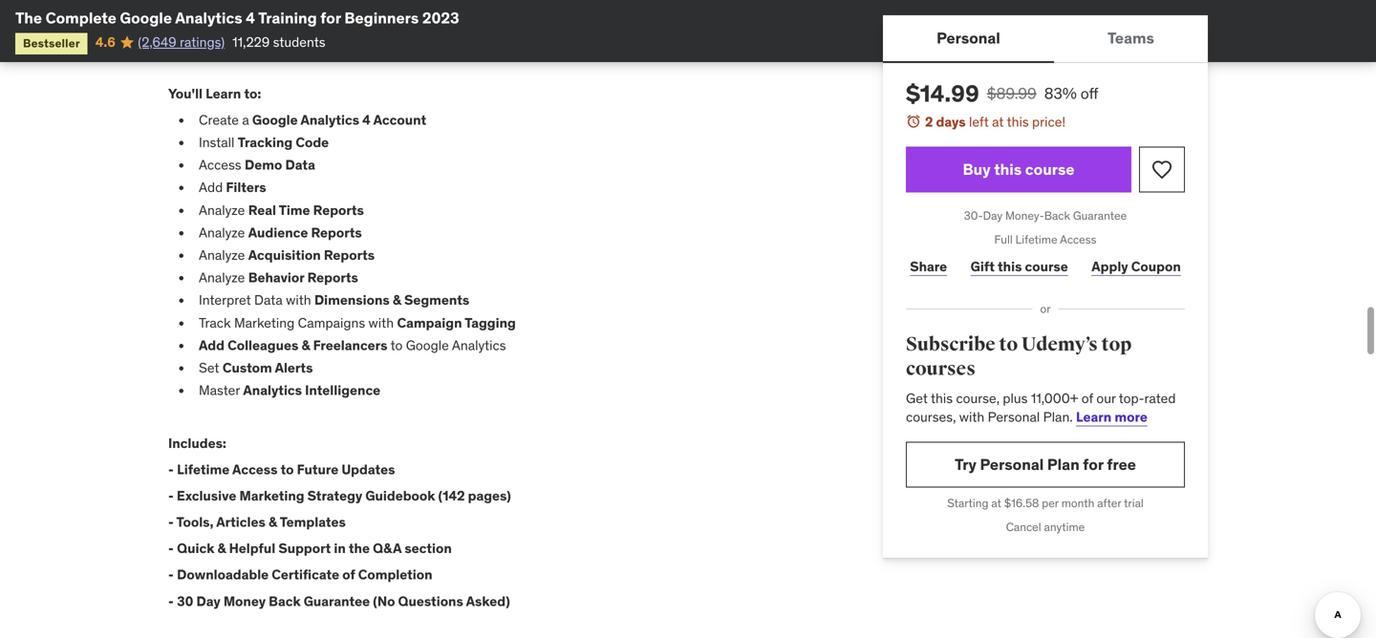Task type: locate. For each thing, give the bounding box(es) containing it.
with down course,
[[959, 408, 985, 426]]

2
[[925, 113, 933, 130]]

top-
[[1119, 390, 1144, 407]]

segments
[[404, 292, 469, 309]]

analytics up code
[[300, 111, 359, 128]]

3 analyze from the top
[[199, 247, 245, 264]]

future
[[297, 461, 339, 478]]

0 horizontal spatial learn
[[206, 85, 241, 102]]

2 horizontal spatial to
[[999, 333, 1018, 356]]

coupon
[[1131, 258, 1181, 275]]

articles
[[216, 514, 266, 531]]

- left tools,
[[168, 514, 174, 531]]

per
[[1042, 496, 1059, 511]]

1 course from the top
[[1025, 160, 1075, 179]]

marketing
[[234, 314, 295, 331], [239, 487, 304, 505]]

30-day money-back guarantee full lifetime access
[[964, 208, 1127, 247]]

day
[[983, 208, 1003, 223], [196, 593, 220, 610]]

0 vertical spatial day
[[983, 208, 1003, 223]]

1 vertical spatial add
[[199, 337, 225, 354]]

udemy's
[[1021, 333, 1098, 356]]

4 left account
[[362, 111, 371, 128]]

2 horizontal spatial with
[[959, 408, 985, 426]]

share button
[[906, 248, 951, 286]]

2 horizontal spatial google
[[406, 337, 449, 354]]

1 vertical spatial lifetime
[[177, 461, 230, 478]]

to left future
[[281, 461, 294, 478]]

tab list containing personal
[[883, 15, 1208, 63]]

access up articles
[[232, 461, 278, 478]]

personal up $16.58
[[980, 455, 1044, 474]]

to
[[999, 333, 1018, 356], [390, 337, 403, 354], [281, 461, 294, 478]]

more left than on the top of page
[[428, 13, 459, 31]]

0 vertical spatial access
[[199, 156, 241, 174]]

at left $16.58
[[991, 496, 1001, 511]]

0 vertical spatial add
[[199, 179, 223, 196]]

beginners
[[344, 8, 419, 28]]

session
[[622, 13, 667, 31]]

share
[[910, 258, 947, 275]]

apply
[[1092, 258, 1128, 275]]

& right articles
[[268, 514, 277, 531]]

0 vertical spatial with
[[286, 292, 311, 309]]

1 horizontal spatial 4
[[362, 111, 371, 128]]

1 horizontal spatial day
[[983, 208, 1003, 223]]

1 horizontal spatial lifetime
[[1015, 232, 1058, 247]]

training
[[258, 8, 317, 28]]

to left udemy's
[[999, 333, 1018, 356]]

marketing inside the includes: - lifetime access to future updates - exclusive marketing strategy guidebook (142 pages) - tools, articles & templates - quick & helpful support in the q&a section - downloadable certificate of completion - 30 day money back guarantee (no questions asked)
[[239, 487, 304, 505]]

1 horizontal spatial learn
[[1076, 408, 1112, 426]]

reports
[[313, 201, 364, 219], [311, 224, 362, 241], [324, 247, 375, 264], [307, 269, 358, 286]]

course,
[[956, 390, 1000, 407]]

with down behavior
[[286, 292, 311, 309]]

with down dimensions
[[368, 314, 394, 331]]

0 vertical spatial at
[[361, 13, 373, 31]]

to inside you'll learn to: create a google analytics 4 account install tracking code access demo data add filters analyze real time reports analyze audience reports analyze acquisition reports analyze behavior reports interpret data with dimensions & segments track marketing campaigns with campaign tagging add colleagues & freelancers to google analytics set custom alerts master analytics intelligence
[[390, 337, 403, 354]]

complete
[[46, 8, 116, 28]]

0 vertical spatial course
[[1025, 160, 1075, 179]]

filters
[[226, 179, 266, 196]]

this inside i've been using google analytics at work for more than a year. still found this session useful. i'm more confident on finding insights from ga.
[[597, 13, 619, 31]]

this right 'found'
[[597, 13, 619, 31]]

1 vertical spatial guarantee
[[304, 593, 370, 610]]

&
[[393, 292, 401, 309], [301, 337, 310, 354], [268, 514, 277, 531], [217, 540, 226, 557]]

1 vertical spatial google
[[252, 111, 298, 128]]

1 vertical spatial learn
[[1076, 408, 1112, 426]]

teams button
[[1054, 15, 1208, 61]]

our
[[1096, 390, 1116, 407]]

lifetime down money-
[[1015, 232, 1058, 247]]

guarantee inside the 30-day money-back guarantee full lifetime access
[[1073, 208, 1127, 223]]

this for buy
[[994, 160, 1022, 179]]

analytics up finding
[[175, 8, 242, 28]]

master
[[199, 382, 240, 399]]

year.
[[502, 13, 530, 31]]

4 up insights
[[246, 8, 255, 28]]

2 vertical spatial with
[[959, 408, 985, 426]]

data down code
[[285, 156, 315, 174]]

this inside get this course, plus 11,000+ of our top-rated courses, with personal plan.
[[931, 390, 953, 407]]

& right the quick
[[217, 540, 226, 557]]

guarantee down certificate
[[304, 593, 370, 610]]

for up ga. on the top of page
[[320, 8, 341, 28]]

2 analyze from the top
[[199, 224, 245, 241]]

0 vertical spatial guarantee
[[1073, 208, 1127, 223]]

back down buy this course button
[[1044, 208, 1070, 223]]

0 horizontal spatial lifetime
[[177, 461, 230, 478]]

0 vertical spatial personal
[[937, 28, 1000, 48]]

0 vertical spatial learn
[[206, 85, 241, 102]]

completion
[[358, 566, 432, 584]]

gift this course
[[971, 258, 1068, 275]]

of
[[1082, 390, 1093, 407], [342, 566, 355, 584]]

2 vertical spatial personal
[[980, 455, 1044, 474]]

0 vertical spatial 4
[[246, 8, 255, 28]]

marketing up articles
[[239, 487, 304, 505]]

11,229 students
[[232, 33, 326, 51]]

google
[[120, 8, 172, 28], [252, 111, 298, 128], [406, 337, 449, 354]]

1 vertical spatial personal
[[988, 408, 1040, 426]]

of left the our
[[1082, 390, 1093, 407]]

course for buy this course
[[1025, 160, 1075, 179]]

1 vertical spatial course
[[1025, 258, 1068, 275]]

for right work
[[408, 13, 425, 31]]

0 horizontal spatial more
[[428, 13, 459, 31]]

- left downloadable at the bottom left of page
[[168, 566, 174, 584]]

this inside button
[[994, 160, 1022, 179]]

1 vertical spatial access
[[1060, 232, 1097, 247]]

code
[[296, 134, 329, 151]]

0 vertical spatial data
[[285, 156, 315, 174]]

analyze
[[199, 201, 245, 219], [199, 224, 245, 241], [199, 247, 245, 264], [199, 269, 245, 286]]

0 horizontal spatial of
[[342, 566, 355, 584]]

section
[[405, 540, 452, 557]]

1 horizontal spatial more
[[734, 13, 765, 31]]

at right "left"
[[992, 113, 1004, 130]]

1 vertical spatial data
[[254, 292, 283, 309]]

1 analyze from the top
[[199, 201, 245, 219]]

0 horizontal spatial to
[[281, 461, 294, 478]]

found
[[559, 13, 594, 31]]

course inside button
[[1025, 160, 1075, 179]]

1 vertical spatial 4
[[362, 111, 371, 128]]

access up apply
[[1060, 232, 1097, 247]]

0 vertical spatial lifetime
[[1015, 232, 1058, 247]]

templates
[[280, 514, 346, 531]]

guarantee up apply
[[1073, 208, 1127, 223]]

apply coupon
[[1092, 258, 1181, 275]]

gift
[[971, 258, 995, 275]]

0 horizontal spatial guarantee
[[304, 593, 370, 610]]

google down campaign
[[406, 337, 449, 354]]

courses
[[906, 358, 976, 381]]

2 vertical spatial google
[[406, 337, 449, 354]]

this right gift
[[998, 258, 1022, 275]]

learn down the our
[[1076, 408, 1112, 426]]

starting
[[947, 496, 989, 511]]

google up tracking
[[252, 111, 298, 128]]

google up (2,649
[[120, 8, 172, 28]]

1 horizontal spatial back
[[1044, 208, 1070, 223]]

access inside the 30-day money-back guarantee full lifetime access
[[1060, 232, 1097, 247]]

i'm
[[713, 13, 731, 31]]

guarantee
[[1073, 208, 1127, 223], [304, 593, 370, 610]]

of down the in
[[342, 566, 355, 584]]

2 add from the top
[[199, 337, 225, 354]]

for left free
[[1083, 455, 1104, 474]]

for
[[320, 8, 341, 28], [408, 13, 425, 31], [1083, 455, 1104, 474]]

data down behavior
[[254, 292, 283, 309]]

0 horizontal spatial back
[[269, 593, 301, 610]]

more down top-
[[1115, 408, 1148, 426]]

set
[[199, 359, 219, 377]]

2 days left at this price!
[[925, 113, 1066, 130]]

using
[[225, 13, 257, 31]]

- down the includes:
[[168, 461, 174, 478]]

starting at $16.58 per month after trial cancel anytime
[[947, 496, 1144, 534]]

1 horizontal spatial of
[[1082, 390, 1093, 407]]

2 vertical spatial at
[[991, 496, 1001, 511]]

still
[[533, 13, 556, 31]]

alarm image
[[906, 114, 921, 129]]

0 vertical spatial back
[[1044, 208, 1070, 223]]

course for gift this course
[[1025, 258, 1068, 275]]

learn
[[206, 85, 241, 102], [1076, 408, 1112, 426]]

buy this course
[[963, 160, 1075, 179]]

0 vertical spatial of
[[1082, 390, 1093, 407]]

demo
[[245, 156, 282, 174]]

1 horizontal spatial to
[[390, 337, 403, 354]]

after
[[1097, 496, 1121, 511]]

this up courses,
[[931, 390, 953, 407]]

$14.99 $89.99 83% off
[[906, 79, 1099, 108]]

course down "price!"
[[1025, 160, 1075, 179]]

11,229
[[232, 33, 270, 51]]

personal down plus
[[988, 408, 1040, 426]]

access inside you'll learn to: create a google analytics 4 account install tracking code access demo data add filters analyze real time reports analyze audience reports analyze acquisition reports analyze behavior reports interpret data with dimensions & segments track marketing campaigns with campaign tagging add colleagues & freelancers to google analytics set custom alerts master analytics intelligence
[[199, 156, 241, 174]]

try personal plan for free
[[955, 455, 1136, 474]]

course down the 30-day money-back guarantee full lifetime access at top right
[[1025, 258, 1068, 275]]

tab list
[[883, 15, 1208, 63]]

for inside i've been using google analytics at work for more than a year. still found this session useful. i'm more confident on finding insights from ga.
[[408, 13, 425, 31]]

lifetime up the exclusive
[[177, 461, 230, 478]]

campaigns
[[298, 314, 365, 331]]

to down campaign
[[390, 337, 403, 354]]

wishlist image
[[1151, 158, 1174, 181]]

the complete google analytics 4 training for beginners 2023
[[15, 8, 459, 28]]

guarantee inside the includes: - lifetime access to future updates - exclusive marketing strategy guidebook (142 pages) - tools, articles & templates - quick & helpful support in the q&a section - downloadable certificate of completion - 30 day money back guarantee (no questions asked)
[[304, 593, 370, 610]]

anytime
[[1044, 520, 1085, 534]]

this
[[597, 13, 619, 31], [1007, 113, 1029, 130], [994, 160, 1022, 179], [998, 258, 1022, 275], [931, 390, 953, 407]]

marketing up colleagues
[[234, 314, 295, 331]]

0 vertical spatial google
[[120, 8, 172, 28]]

pages)
[[468, 487, 511, 505]]

83%
[[1044, 84, 1077, 103]]

add left the filters
[[199, 179, 223, 196]]

access down install on the left top
[[199, 156, 241, 174]]

1 vertical spatial marketing
[[239, 487, 304, 505]]

buy this course button
[[906, 147, 1132, 193]]

- left 30
[[168, 593, 174, 610]]

personal button
[[883, 15, 1054, 61]]

this for gift
[[998, 258, 1022, 275]]

0 horizontal spatial 4
[[246, 8, 255, 28]]

behavior
[[248, 269, 304, 286]]

a
[[492, 13, 499, 31]]

0 vertical spatial marketing
[[234, 314, 295, 331]]

0 horizontal spatial for
[[320, 8, 341, 28]]

dimensions
[[314, 292, 390, 309]]

1 horizontal spatial for
[[408, 13, 425, 31]]

create a
[[199, 111, 249, 128]]

course
[[1025, 160, 1075, 179], [1025, 258, 1068, 275]]

1 horizontal spatial google
[[252, 111, 298, 128]]

back down certificate
[[269, 593, 301, 610]]

try
[[955, 455, 977, 474]]

with inside get this course, plus 11,000+ of our top-rated courses, with personal plan.
[[959, 408, 985, 426]]

1 vertical spatial of
[[342, 566, 355, 584]]

at left work
[[361, 13, 373, 31]]

this for get
[[931, 390, 953, 407]]

analytics
[[175, 8, 242, 28], [300, 111, 359, 128], [452, 337, 506, 354], [243, 382, 302, 399]]

analytics down tagging
[[452, 337, 506, 354]]

day up 'full'
[[983, 208, 1003, 223]]

access
[[199, 156, 241, 174], [1060, 232, 1097, 247], [232, 461, 278, 478]]

2 vertical spatial access
[[232, 461, 278, 478]]

personal up $14.99
[[937, 28, 1000, 48]]

intelligence
[[305, 382, 381, 399]]

add up the set
[[199, 337, 225, 354]]

(2,649 ratings)
[[138, 33, 225, 51]]

- left the exclusive
[[168, 487, 174, 505]]

access inside the includes: - lifetime access to future updates - exclusive marketing strategy guidebook (142 pages) - tools, articles & templates - quick & helpful support in the q&a section - downloadable certificate of completion - 30 day money back guarantee (no questions asked)
[[232, 461, 278, 478]]

from
[[281, 32, 309, 49]]

0 horizontal spatial day
[[196, 593, 220, 610]]

2 - from the top
[[168, 487, 174, 505]]

$16.58
[[1004, 496, 1039, 511]]

acquisition
[[248, 247, 321, 264]]

learn up the create a
[[206, 85, 241, 102]]

more right i'm
[[734, 13, 765, 31]]

3 - from the top
[[168, 514, 174, 531]]

off
[[1081, 84, 1099, 103]]

this right buy
[[994, 160, 1022, 179]]

- left the quick
[[168, 540, 174, 557]]

2 course from the top
[[1025, 258, 1068, 275]]

day right 30
[[196, 593, 220, 610]]

1 horizontal spatial guarantee
[[1073, 208, 1127, 223]]

1 vertical spatial day
[[196, 593, 220, 610]]

personal
[[937, 28, 1000, 48], [988, 408, 1040, 426], [980, 455, 1044, 474]]

1 vertical spatial back
[[269, 593, 301, 610]]

1 horizontal spatial with
[[368, 314, 394, 331]]



Task type: describe. For each thing, give the bounding box(es) containing it.
this down $89.99
[[1007, 113, 1029, 130]]

interpret
[[199, 292, 251, 309]]

at inside starting at $16.58 per month after trial cancel anytime
[[991, 496, 1001, 511]]

exclusive
[[177, 487, 236, 505]]

1 horizontal spatial data
[[285, 156, 315, 174]]

at inside i've been using google analytics at work for more than a year. still found this session useful. i'm more confident on finding insights from ga.
[[361, 13, 373, 31]]

get
[[906, 390, 928, 407]]

custom
[[223, 359, 272, 377]]

account
[[373, 111, 426, 128]]

(2,649
[[138, 33, 176, 51]]

personal inside get this course, plus 11,000+ of our top-rated courses, with personal plan.
[[988, 408, 1040, 426]]

& up alerts
[[301, 337, 310, 354]]

real
[[248, 201, 276, 219]]

rated
[[1144, 390, 1176, 407]]

bestseller
[[23, 36, 80, 51]]

30
[[177, 593, 193, 610]]

apply coupon button
[[1088, 248, 1185, 286]]

of inside the includes: - lifetime access to future updates - exclusive marketing strategy guidebook (142 pages) - tools, articles & templates - quick & helpful support in the q&a section - downloadable certificate of completion - 30 day money back guarantee (no questions asked)
[[342, 566, 355, 584]]

lifetime inside the 30-day money-back guarantee full lifetime access
[[1015, 232, 1058, 247]]

days
[[936, 113, 966, 130]]

1 vertical spatial at
[[992, 113, 1004, 130]]

5 - from the top
[[168, 566, 174, 584]]

campaign
[[397, 314, 462, 331]]

tools,
[[176, 514, 214, 531]]

asked)
[[466, 593, 510, 610]]

time
[[279, 201, 310, 219]]

6 - from the top
[[168, 593, 174, 610]]

full
[[994, 232, 1013, 247]]

alerts
[[275, 359, 313, 377]]

analytics
[[305, 13, 358, 31]]

1 add from the top
[[199, 179, 223, 196]]

than
[[462, 13, 489, 31]]

or
[[1040, 302, 1051, 317]]

day inside the 30-day money-back guarantee full lifetime access
[[983, 208, 1003, 223]]

free
[[1107, 455, 1136, 474]]

0 horizontal spatial data
[[254, 292, 283, 309]]

been
[[192, 13, 222, 31]]

courses,
[[906, 408, 956, 426]]

teams
[[1108, 28, 1154, 48]]

day inside the includes: - lifetime access to future updates - exclusive marketing strategy guidebook (142 pages) - tools, articles & templates - quick & helpful support in the q&a section - downloadable certificate of completion - 30 day money back guarantee (no questions asked)
[[196, 593, 220, 610]]

colleagues
[[228, 337, 298, 354]]

month
[[1061, 496, 1095, 511]]

work
[[376, 13, 405, 31]]

i've
[[168, 13, 188, 31]]

in
[[334, 540, 346, 557]]

trial
[[1124, 496, 1144, 511]]

back inside the 30-day money-back guarantee full lifetime access
[[1044, 208, 1070, 223]]

2023
[[422, 8, 459, 28]]

analytics down alerts
[[243, 382, 302, 399]]

finding
[[186, 32, 228, 49]]

helpful
[[229, 540, 275, 557]]

2 horizontal spatial for
[[1083, 455, 1104, 474]]

downloadable
[[177, 566, 269, 584]]

4 analyze from the top
[[199, 269, 245, 286]]

questions
[[398, 593, 463, 610]]

get this course, plus 11,000+ of our top-rated courses, with personal plan.
[[906, 390, 1176, 426]]

(142
[[438, 487, 465, 505]]

to inside the includes: - lifetime access to future updates - exclusive marketing strategy guidebook (142 pages) - tools, articles & templates - quick & helpful support in the q&a section - downloadable certificate of completion - 30 day money back guarantee (no questions asked)
[[281, 461, 294, 478]]

insights
[[231, 32, 278, 49]]

certificate
[[272, 566, 339, 584]]

4 - from the top
[[168, 540, 174, 557]]

back inside the includes: - lifetime access to future updates - exclusive marketing strategy guidebook (142 pages) - tools, articles & templates - quick & helpful support in the q&a section - downloadable certificate of completion - 30 day money back guarantee (no questions asked)
[[269, 593, 301, 610]]

ratings)
[[180, 33, 225, 51]]

to inside subscribe to udemy's top courses
[[999, 333, 1018, 356]]

2 horizontal spatial more
[[1115, 408, 1148, 426]]

you'll learn to: create a google analytics 4 account install tracking code access demo data add filters analyze real time reports analyze audience reports analyze acquisition reports analyze behavior reports interpret data with dimensions & segments track marketing campaigns with campaign tagging add colleagues & freelancers to google analytics set custom alerts master analytics intelligence
[[168, 85, 516, 399]]

learn inside you'll learn to: create a google analytics 4 account install tracking code access demo data add filters analyze real time reports analyze audience reports analyze acquisition reports analyze behavior reports interpret data with dimensions & segments track marketing campaigns with campaign tagging add colleagues & freelancers to google analytics set custom alerts master analytics intelligence
[[206, 85, 241, 102]]

$89.99
[[987, 84, 1037, 103]]

on
[[168, 32, 183, 49]]

subscribe
[[906, 333, 996, 356]]

top
[[1101, 333, 1132, 356]]

marketing inside you'll learn to: create a google analytics 4 account install tracking code access demo data add filters analyze real time reports analyze audience reports analyze acquisition reports analyze behavior reports interpret data with dimensions & segments track marketing campaigns with campaign tagging add colleagues & freelancers to google analytics set custom alerts master analytics intelligence
[[234, 314, 295, 331]]

tagging
[[465, 314, 516, 331]]

1 - from the top
[[168, 461, 174, 478]]

quick
[[177, 540, 214, 557]]

1 vertical spatial with
[[368, 314, 394, 331]]

tracking
[[238, 134, 293, 151]]

of inside get this course, plus 11,000+ of our top-rated courses, with personal plan.
[[1082, 390, 1093, 407]]

q&a
[[373, 540, 402, 557]]

plan.
[[1043, 408, 1073, 426]]

& up campaign
[[393, 292, 401, 309]]

price!
[[1032, 113, 1066, 130]]

ga.
[[312, 32, 334, 49]]

4.6
[[95, 33, 116, 51]]

updates
[[342, 461, 395, 478]]

11,000+
[[1031, 390, 1078, 407]]

0 horizontal spatial google
[[120, 8, 172, 28]]

plus
[[1003, 390, 1028, 407]]

personal inside 'button'
[[937, 28, 1000, 48]]

$14.99
[[906, 79, 979, 108]]

install
[[199, 134, 235, 151]]

plan
[[1047, 455, 1080, 474]]

learn more link
[[1076, 408, 1148, 426]]

to:
[[244, 85, 261, 102]]

lifetime inside the includes: - lifetime access to future updates - exclusive marketing strategy guidebook (142 pages) - tools, articles & templates - quick & helpful support in the q&a section - downloadable certificate of completion - 30 day money back guarantee (no questions asked)
[[177, 461, 230, 478]]

students
[[273, 33, 326, 51]]

the
[[15, 8, 42, 28]]

google
[[260, 13, 302, 31]]

4 inside you'll learn to: create a google analytics 4 account install tracking code access demo data add filters analyze real time reports analyze audience reports analyze acquisition reports analyze behavior reports interpret data with dimensions & segments track marketing campaigns with campaign tagging add colleagues & freelancers to google analytics set custom alerts master analytics intelligence
[[362, 111, 371, 128]]

0 horizontal spatial with
[[286, 292, 311, 309]]



Task type: vqa. For each thing, say whether or not it's contained in the screenshot.
TrueFire Guitar Lessons link
no



